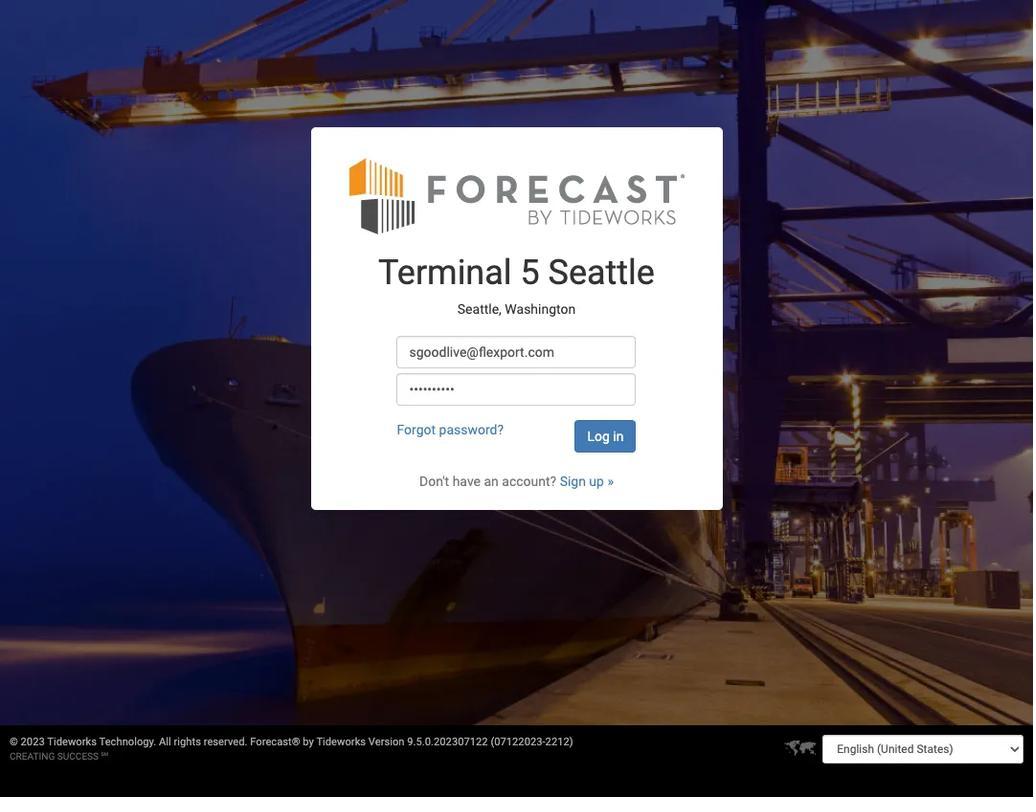 Task type: describe. For each thing, give the bounding box(es) containing it.
don't have an account? sign up »
[[419, 474, 614, 489]]

forecast® by tideworks image
[[349, 156, 684, 236]]

success
[[57, 752, 99, 762]]

reserved.
[[204, 736, 248, 749]]

all
[[159, 736, 171, 749]]

Password password field
[[397, 374, 636, 406]]

Email or username text field
[[397, 336, 636, 369]]

have
[[453, 474, 481, 489]]

password?
[[439, 422, 504, 438]]

forgot password? log in
[[397, 422, 624, 444]]

log in button
[[575, 421, 636, 453]]

terminal 5 seattle seattle, washington
[[378, 253, 655, 317]]

terminal
[[378, 253, 512, 293]]

by
[[303, 736, 314, 749]]

don't
[[419, 474, 449, 489]]

log
[[587, 429, 610, 444]]



Task type: locate. For each thing, give the bounding box(es) containing it.
seattle
[[548, 253, 655, 293]]

rights
[[174, 736, 201, 749]]

in
[[613, 429, 624, 444]]

℠
[[101, 752, 108, 762]]

1 tideworks from the left
[[47, 736, 97, 749]]

up
[[589, 474, 604, 489]]

version
[[369, 736, 405, 749]]

technology.
[[99, 736, 156, 749]]

seattle,
[[458, 301, 502, 317]]

5
[[520, 253, 540, 293]]

forecast®
[[250, 736, 300, 749]]

tideworks right by
[[316, 736, 366, 749]]

forgot password? link
[[397, 422, 504, 438]]

©
[[10, 736, 18, 749]]

washington
[[505, 301, 576, 317]]

(07122023-
[[491, 736, 545, 749]]

0 horizontal spatial tideworks
[[47, 736, 97, 749]]

2212)
[[545, 736, 573, 749]]

2 tideworks from the left
[[316, 736, 366, 749]]

tideworks
[[47, 736, 97, 749], [316, 736, 366, 749]]

sign up » link
[[560, 474, 614, 489]]

creating
[[10, 752, 55, 762]]

account?
[[502, 474, 557, 489]]

tideworks up success
[[47, 736, 97, 749]]

2023
[[21, 736, 45, 749]]

forgot
[[397, 422, 436, 438]]

»
[[607, 474, 614, 489]]

1 horizontal spatial tideworks
[[316, 736, 366, 749]]

© 2023 tideworks technology. all rights reserved. forecast® by tideworks version 9.5.0.202307122 (07122023-2212) creating success ℠
[[10, 736, 573, 762]]

9.5.0.202307122
[[407, 736, 488, 749]]

sign
[[560, 474, 586, 489]]

an
[[484, 474, 499, 489]]



Task type: vqa. For each thing, say whether or not it's contained in the screenshot.
the reserved.
yes



